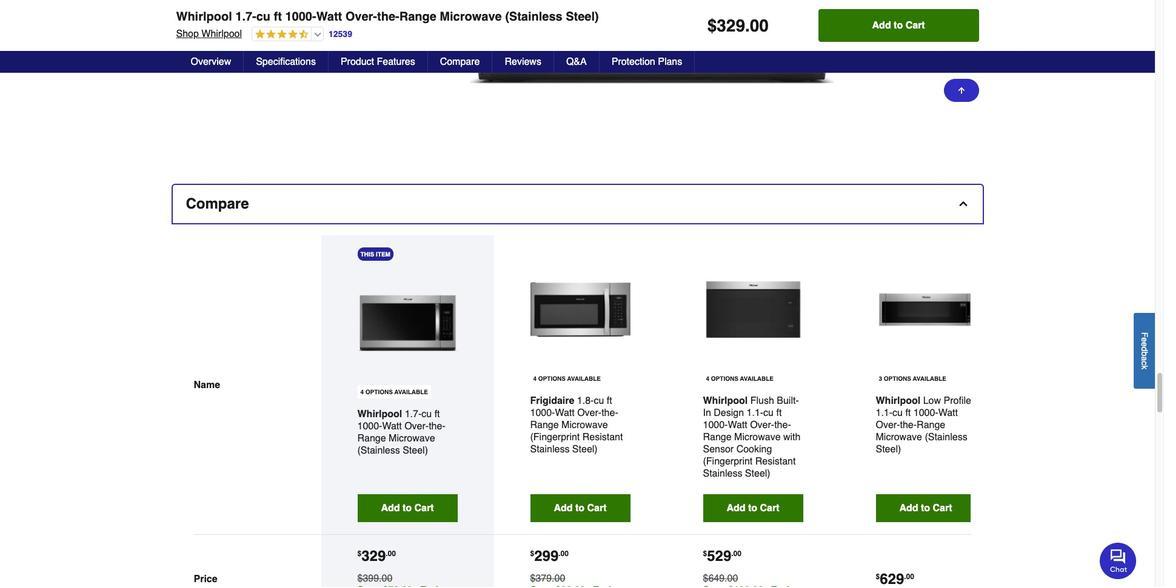 Task type: vqa. For each thing, say whether or not it's contained in the screenshot.
$649.00 at bottom right
yes



Task type: locate. For each thing, give the bounding box(es) containing it.
available up the 1.8-
[[567, 375, 601, 382]]

4 options available cell for frigidaire
[[530, 372, 604, 385]]

resistant down the 1.8-
[[583, 432, 623, 443]]

cu inside 1.7-cu ft 1000-watt over-the- range microwave (stainless steel)
[[422, 409, 432, 420]]

0 vertical spatial 329
[[717, 16, 745, 35]]

frigidaire
[[530, 396, 575, 407]]

2 horizontal spatial 4 options available cell
[[703, 372, 777, 385]]

0 vertical spatial (fingerprint
[[530, 432, 580, 443]]

in
[[703, 408, 711, 419]]

to
[[894, 20, 903, 31], [403, 503, 412, 514], [576, 503, 585, 514], [748, 503, 758, 514], [921, 503, 931, 514]]

resistant
[[583, 432, 623, 443], [756, 456, 796, 467]]

0 horizontal spatial 4 options available cell
[[358, 385, 431, 399]]

0 horizontal spatial resistant
[[583, 432, 623, 443]]

(fingerprint inside 1.8-cu ft 1000-watt over-the- range microwave (fingerprint resistant stainless steel)
[[530, 432, 580, 443]]

stainless down the sensor
[[703, 469, 743, 479]]

1 vertical spatial compare button
[[173, 185, 983, 223]]

options for low profile 1.1-cu ft 1000-watt over-the-range microwave (stainless steel)
[[884, 375, 912, 382]]

4 options available up "flush"
[[706, 375, 774, 382]]

0 horizontal spatial 4
[[361, 388, 364, 396]]

over- inside low profile 1.1-cu ft 1000-watt over-the-range microwave (stainless steel)
[[876, 420, 900, 431]]

add to cart button
[[819, 9, 979, 42], [358, 495, 458, 523], [530, 495, 631, 523], [703, 495, 803, 523], [876, 495, 976, 523]]

compare button
[[428, 51, 493, 73], [173, 185, 983, 223]]

4 up in
[[706, 375, 710, 382]]

0 horizontal spatial 1.1-
[[747, 408, 764, 419]]

q&a button
[[554, 51, 600, 73]]

resistant inside 1.8-cu ft 1000-watt over-the- range microwave (fingerprint resistant stainless steel)
[[583, 432, 623, 443]]

specifications
[[256, 56, 316, 67]]

(fingerprint inside flush built- in design 1.1-cu ft 1000-watt over-the- range microwave with sensor cooking (fingerprint resistant stainless steel)
[[703, 456, 753, 467]]

.
[[745, 16, 750, 35], [386, 550, 388, 558], [559, 550, 561, 558], [732, 550, 734, 558], [905, 573, 907, 581]]

0 horizontal spatial (stainless
[[358, 445, 400, 456]]

00 for $379.00
[[561, 550, 569, 558]]

cu inside 1.8-cu ft 1000-watt over-the- range microwave (fingerprint resistant stainless steel)
[[594, 396, 604, 407]]

built-
[[777, 396, 799, 407]]

0 vertical spatial resistant
[[583, 432, 623, 443]]

the-
[[377, 10, 400, 24], [602, 408, 619, 419], [775, 420, 791, 431], [900, 420, 917, 431], [429, 421, 446, 432]]

reviews button
[[493, 51, 554, 73]]

whirlpool
[[176, 10, 232, 24], [202, 29, 242, 39], [703, 396, 748, 407], [876, 396, 921, 407], [358, 409, 402, 420]]

0 horizontal spatial 1.7-
[[235, 10, 256, 24]]

1 vertical spatial resistant
[[756, 456, 796, 467]]

whirlpool flush built-in design 1.1-cu ft 1000-watt over-the-range microwave with sensor cooking (fingerprint resistant stainless steel) image
[[703, 260, 803, 360]]

4 options available up frigidaire
[[533, 375, 601, 382]]

00 for $399.00
[[388, 550, 396, 558]]

2 horizontal spatial 4
[[706, 375, 710, 382]]

1.1-
[[747, 408, 764, 419], [876, 408, 893, 419]]

(fingerprint down frigidaire
[[530, 432, 580, 443]]

ft
[[274, 10, 282, 24], [607, 396, 612, 407], [777, 408, 782, 419], [906, 408, 911, 419], [435, 409, 440, 420]]

watt inside 1.8-cu ft 1000-watt over-the- range microwave (fingerprint resistant stainless steel)
[[555, 408, 575, 419]]

whirlpool for 1.7-cu ft 1000-watt over-the- range microwave (stainless steel)
[[358, 409, 402, 420]]

$649.00
[[703, 573, 738, 584]]

1 vertical spatial (stainless
[[925, 432, 968, 443]]

options
[[539, 375, 566, 382], [711, 375, 739, 382], [884, 375, 912, 382], [366, 388, 393, 396]]

4 options available cell
[[530, 372, 604, 385], [703, 372, 777, 385], [358, 385, 431, 399]]

(stainless
[[505, 10, 563, 24], [925, 432, 968, 443], [358, 445, 400, 456]]

. for $379.00
[[559, 550, 561, 558]]

with
[[784, 432, 801, 443]]

00 inside $ 529 . 00
[[734, 550, 742, 558]]

item
[[376, 251, 391, 258]]

features
[[377, 56, 415, 67]]

f e e d b a c k button
[[1134, 313, 1156, 389]]

329
[[717, 16, 745, 35], [362, 548, 386, 565]]

over-
[[346, 10, 377, 24], [578, 408, 602, 419], [750, 420, 775, 431], [876, 420, 900, 431], [405, 421, 429, 432]]

$ inside $ 529 . 00
[[703, 550, 707, 558]]

options up frigidaire
[[539, 375, 566, 382]]

1 horizontal spatial (fingerprint
[[703, 456, 753, 467]]

1.7- inside 1.7-cu ft 1000-watt over-the- range microwave (stainless steel)
[[405, 409, 422, 420]]

0 horizontal spatial compare
[[186, 196, 249, 213]]

whirlpool 1.7-cu ft 1000-watt over-the-range microwave (stainless steel)
[[176, 10, 599, 24]]

low profile 1.1-cu ft 1000-watt over-the-range microwave (stainless steel)
[[876, 396, 972, 455]]

1 horizontal spatial stainless
[[703, 469, 743, 479]]

. 00
[[905, 573, 915, 581]]

profile
[[944, 396, 972, 407]]

00 inside $ 299 . 00
[[561, 550, 569, 558]]

$ inside $ 299 . 00
[[530, 550, 534, 558]]

1 horizontal spatial 4
[[533, 375, 537, 382]]

1.1- down 3
[[876, 408, 893, 419]]

$ 329 . 00
[[708, 16, 769, 35], [358, 548, 396, 565]]

protection plans button
[[600, 51, 695, 73]]

options for 1.8-cu ft 1000-watt over-the- range microwave (fingerprint resistant stainless steel)
[[539, 375, 566, 382]]

ft inside 1.8-cu ft 1000-watt over-the- range microwave (fingerprint resistant stainless steel)
[[607, 396, 612, 407]]

2 1.1- from the left
[[876, 408, 893, 419]]

1.8-cu ft 1000-watt over-the- range microwave (fingerprint resistant stainless steel)
[[530, 396, 623, 455]]

e
[[1140, 337, 1150, 342], [1140, 342, 1150, 347]]

watt
[[316, 10, 342, 24], [555, 408, 575, 419], [939, 408, 958, 419], [728, 420, 748, 431], [382, 421, 402, 432]]

available
[[567, 375, 601, 382], [740, 375, 774, 382], [913, 375, 947, 382], [395, 388, 428, 396]]

add to cart button for flush built- in design 1.1-cu ft 1000-watt over-the- range microwave with sensor cooking (fingerprint resistant stainless steel)
[[703, 495, 803, 523]]

1 horizontal spatial 4 options available cell
[[530, 372, 604, 385]]

microwave inside 1.8-cu ft 1000-watt over-the- range microwave (fingerprint resistant stainless steel)
[[562, 420, 608, 431]]

add to cart button for low profile 1.1-cu ft 1000-watt over-the-range microwave (stainless steel)
[[876, 495, 976, 523]]

add to cart
[[873, 20, 925, 31], [381, 503, 434, 514], [554, 503, 607, 514], [727, 503, 780, 514], [900, 503, 953, 514]]

add for 1.8-cu ft 1000-watt over-the- range microwave (fingerprint resistant stainless steel)
[[554, 503, 573, 514]]

1 1.1- from the left
[[747, 408, 764, 419]]

microwave inside flush built- in design 1.1-cu ft 1000-watt over-the- range microwave with sensor cooking (fingerprint resistant stainless steel)
[[735, 432, 781, 443]]

to for low profile 1.1-cu ft 1000-watt over-the-range microwave (stainless steel)
[[921, 503, 931, 514]]

available for low
[[913, 375, 947, 382]]

0 vertical spatial $ 329 . 00
[[708, 16, 769, 35]]

. for $399.00
[[386, 550, 388, 558]]

1 horizontal spatial compare
[[440, 56, 480, 67]]

0 vertical spatial (stainless
[[505, 10, 563, 24]]

1 vertical spatial stainless
[[703, 469, 743, 479]]

steel) inside low profile 1.1-cu ft 1000-watt over-the-range microwave (stainless steel)
[[876, 444, 902, 455]]

2 vertical spatial (stainless
[[358, 445, 400, 456]]

microwave
[[440, 10, 502, 24], [562, 420, 608, 431], [735, 432, 781, 443], [876, 432, 923, 443], [389, 433, 435, 444]]

steel) inside flush built- in design 1.1-cu ft 1000-watt over-the- range microwave with sensor cooking (fingerprint resistant stainless steel)
[[745, 469, 771, 479]]

2 horizontal spatial (stainless
[[925, 432, 968, 443]]

(fingerprint
[[530, 432, 580, 443], [703, 456, 753, 467]]

. inside $ 299 . 00
[[559, 550, 561, 558]]

2 horizontal spatial 4 options available
[[706, 375, 774, 382]]

1 horizontal spatial 4 options available
[[533, 375, 601, 382]]

add to cart for flush built- in design 1.1-cu ft 1000-watt over-the- range microwave with sensor cooking (fingerprint resistant stainless steel)
[[727, 503, 780, 514]]

1 vertical spatial 1.7-
[[405, 409, 422, 420]]

cu
[[256, 10, 271, 24], [594, 396, 604, 407], [764, 408, 774, 419], [893, 408, 903, 419], [422, 409, 432, 420]]

1 horizontal spatial resistant
[[756, 456, 796, 467]]

b
[[1140, 351, 1150, 356]]

stainless down frigidaire
[[530, 444, 570, 455]]

4 options available cell up 1.7-cu ft 1000-watt over-the- range microwave (stainless steel)
[[358, 385, 431, 399]]

cart for 1.8-cu ft 1000-watt over-the- range microwave (fingerprint resistant stainless steel)
[[587, 503, 607, 514]]

$379.00
[[530, 573, 566, 584]]

overview button
[[179, 51, 244, 73]]

1 horizontal spatial 1.1-
[[876, 408, 893, 419]]

00
[[750, 16, 769, 35], [388, 550, 396, 558], [561, 550, 569, 558], [734, 550, 742, 558], [907, 573, 915, 581]]

chat invite button image
[[1100, 542, 1137, 579]]

the- inside flush built- in design 1.1-cu ft 1000-watt over-the- range microwave with sensor cooking (fingerprint resistant stainless steel)
[[775, 420, 791, 431]]

1 vertical spatial (fingerprint
[[703, 456, 753, 467]]

1000- inside 1.8-cu ft 1000-watt over-the- range microwave (fingerprint resistant stainless steel)
[[530, 408, 555, 419]]

options up design
[[711, 375, 739, 382]]

resistant down cooking
[[756, 456, 796, 467]]

0 horizontal spatial 329
[[362, 548, 386, 565]]

ft inside flush built- in design 1.1-cu ft 1000-watt over-the- range microwave with sensor cooking (fingerprint resistant stainless steel)
[[777, 408, 782, 419]]

available up "flush"
[[740, 375, 774, 382]]

0 horizontal spatial (fingerprint
[[530, 432, 580, 443]]

steel)
[[566, 10, 599, 24], [573, 444, 598, 455], [876, 444, 902, 455], [403, 445, 428, 456], [745, 469, 771, 479]]

1.1- down "flush"
[[747, 408, 764, 419]]

1 vertical spatial compare
[[186, 196, 249, 213]]

resistant inside flush built- in design 1.1-cu ft 1000-watt over-the- range microwave with sensor cooking (fingerprint resistant stainless steel)
[[756, 456, 796, 467]]

1 horizontal spatial (stainless
[[505, 10, 563, 24]]

q&a
[[566, 56, 587, 67]]

4 options available for frigidaire
[[533, 375, 601, 382]]

compare
[[440, 56, 480, 67], [186, 196, 249, 213]]

range
[[400, 10, 437, 24], [530, 420, 559, 431], [917, 420, 946, 431], [703, 432, 732, 443], [358, 433, 386, 444]]

(fingerprint down the sensor
[[703, 456, 753, 467]]

4 options available cell for whirlpool
[[703, 372, 777, 385]]

e up b
[[1140, 342, 1150, 347]]

4 options available up 1.7-cu ft 1000-watt over-the- range microwave (stainless steel)
[[361, 388, 428, 396]]

4 options available
[[533, 375, 601, 382], [706, 375, 774, 382], [361, 388, 428, 396]]

1000-
[[285, 10, 316, 24], [530, 408, 555, 419], [914, 408, 939, 419], [703, 420, 728, 431], [358, 421, 382, 432]]

plans
[[658, 56, 683, 67]]

add
[[873, 20, 891, 31], [381, 503, 400, 514], [554, 503, 573, 514], [727, 503, 746, 514], [900, 503, 919, 514]]

stainless
[[530, 444, 570, 455], [703, 469, 743, 479]]

watt inside 1.7-cu ft 1000-watt over-the- range microwave (stainless steel)
[[382, 421, 402, 432]]

0 horizontal spatial $ 329 . 00
[[358, 548, 396, 565]]

$
[[708, 16, 717, 35], [358, 550, 362, 558], [530, 550, 534, 558], [703, 550, 707, 558], [876, 573, 880, 581]]

microwave inside 1.7-cu ft 1000-watt over-the- range microwave (stainless steel)
[[389, 433, 435, 444]]

. for $649.00
[[732, 550, 734, 558]]

available for 1.8-
[[567, 375, 601, 382]]

low
[[924, 396, 941, 407]]

1 horizontal spatial 1.7-
[[405, 409, 422, 420]]

. inside $ 529 . 00
[[732, 550, 734, 558]]

4
[[533, 375, 537, 382], [706, 375, 710, 382], [361, 388, 364, 396]]

range inside low profile 1.1-cu ft 1000-watt over-the-range microwave (stainless steel)
[[917, 420, 946, 431]]

0 vertical spatial compare
[[440, 56, 480, 67]]

cart
[[906, 20, 925, 31], [415, 503, 434, 514], [587, 503, 607, 514], [760, 503, 780, 514], [933, 503, 953, 514]]

4 for 1.8-cu ft 1000-watt over-the- range microwave (fingerprint resistant stainless steel)
[[533, 375, 537, 382]]

4 up 1.7-cu ft 1000-watt over-the- range microwave (stainless steel)
[[361, 388, 364, 396]]

4 options available cell up "flush"
[[703, 372, 777, 385]]

overview
[[191, 56, 231, 67]]

0 horizontal spatial 4 options available
[[361, 388, 428, 396]]

0 horizontal spatial stainless
[[530, 444, 570, 455]]

0 vertical spatial compare button
[[428, 51, 493, 73]]

1 horizontal spatial $ 329 . 00
[[708, 16, 769, 35]]

options inside cell
[[884, 375, 912, 382]]

4 options available cell up frigidaire
[[530, 372, 604, 385]]

protection plans
[[612, 56, 683, 67]]

0 vertical spatial stainless
[[530, 444, 570, 455]]

available up low
[[913, 375, 947, 382]]

1.7-
[[235, 10, 256, 24], [405, 409, 422, 420]]

4 options available for whirlpool
[[706, 375, 774, 382]]

0 vertical spatial 1.7-
[[235, 10, 256, 24]]

e up d on the bottom of the page
[[1140, 337, 1150, 342]]

4 up frigidaire
[[533, 375, 537, 382]]

options right 3
[[884, 375, 912, 382]]



Task type: describe. For each thing, give the bounding box(es) containing it.
whirlpool for low profile 1.1-cu ft 1000-watt over-the-range microwave (stainless steel)
[[876, 396, 921, 407]]

$399.00
[[358, 573, 393, 584]]

add for flush built- in design 1.1-cu ft 1000-watt over-the- range microwave with sensor cooking (fingerprint resistant stainless steel)
[[727, 503, 746, 514]]

shop
[[176, 29, 199, 39]]

3
[[879, 375, 883, 382]]

product features
[[341, 56, 415, 67]]

1.8-
[[577, 396, 594, 407]]

watt inside low profile 1.1-cu ft 1000-watt over-the-range microwave (stainless steel)
[[939, 408, 958, 419]]

whirlpool low profile 1.1-cu ft 1000-watt over-the-range microwave (stainless steel) image
[[876, 260, 976, 360]]

options up 1.7-cu ft 1000-watt over-the- range microwave (stainless steel)
[[366, 388, 393, 396]]

microwave inside low profile 1.1-cu ft 1000-watt over-the-range microwave (stainless steel)
[[876, 432, 923, 443]]

protection
[[612, 56, 656, 67]]

this
[[361, 251, 374, 258]]

k
[[1140, 365, 1150, 369]]

cu inside flush built- in design 1.1-cu ft 1000-watt over-the- range microwave with sensor cooking (fingerprint resistant stainless steel)
[[764, 408, 774, 419]]

ft inside low profile 1.1-cu ft 1000-watt over-the-range microwave (stainless steel)
[[906, 408, 911, 419]]

the- inside low profile 1.1-cu ft 1000-watt over-the-range microwave (stainless steel)
[[900, 420, 917, 431]]

frigidaire 1.8-cu ft 1000-watt over-the-range microwave (fingerprint resistant stainless steel) image
[[530, 260, 631, 360]]

1 vertical spatial $ 329 . 00
[[358, 548, 396, 565]]

4.5 stars image
[[252, 29, 309, 41]]

specifications button
[[244, 51, 329, 73]]

watt inside flush built- in design 1.1-cu ft 1000-watt over-the- range microwave with sensor cooking (fingerprint resistant stainless steel)
[[728, 420, 748, 431]]

d
[[1140, 347, 1150, 351]]

add to cart button for 1.8-cu ft 1000-watt over-the- range microwave (fingerprint resistant stainless steel)
[[530, 495, 631, 523]]

to for 1.8-cu ft 1000-watt over-the- range microwave (fingerprint resistant stainless steel)
[[576, 503, 585, 514]]

a
[[1140, 356, 1150, 361]]

$ for $399.00
[[358, 550, 362, 558]]

add to cart for 1.8-cu ft 1000-watt over-the- range microwave (fingerprint resistant stainless steel)
[[554, 503, 607, 514]]

ft inside 1.7-cu ft 1000-watt over-the- range microwave (stainless steel)
[[435, 409, 440, 420]]

this item
[[361, 251, 391, 258]]

over- inside 1.8-cu ft 1000-watt over-the- range microwave (fingerprint resistant stainless steel)
[[578, 408, 602, 419]]

cart for low profile 1.1-cu ft 1000-watt over-the-range microwave (stainless steel)
[[933, 503, 953, 514]]

product
[[341, 56, 374, 67]]

available for flush
[[740, 375, 774, 382]]

1 horizontal spatial 329
[[717, 16, 745, 35]]

2 e from the top
[[1140, 342, 1150, 347]]

range inside flush built- in design 1.1-cu ft 1000-watt over-the- range microwave with sensor cooking (fingerprint resistant stainless steel)
[[703, 432, 732, 443]]

f e e d b a c k
[[1140, 332, 1150, 369]]

over- inside flush built- in design 1.1-cu ft 1000-watt over-the- range microwave with sensor cooking (fingerprint resistant stainless steel)
[[750, 420, 775, 431]]

range inside 1.7-cu ft 1000-watt over-the- range microwave (stainless steel)
[[358, 433, 386, 444]]

stainless inside flush built- in design 1.1-cu ft 1000-watt over-the- range microwave with sensor cooking (fingerprint resistant stainless steel)
[[703, 469, 743, 479]]

whirlpool for flush built- in design 1.1-cu ft 1000-watt over-the- range microwave with sensor cooking (fingerprint resistant stainless steel)
[[703, 396, 748, 407]]

299
[[534, 548, 559, 565]]

sensor
[[703, 444, 734, 455]]

available up 1.7-cu ft 1000-watt over-the- range microwave (stainless steel)
[[395, 388, 428, 396]]

steel) inside 1.7-cu ft 1000-watt over-the- range microwave (stainless steel)
[[403, 445, 428, 456]]

(stainless inside low profile 1.1-cu ft 1000-watt over-the-range microwave (stainless steel)
[[925, 432, 968, 443]]

reviews
[[505, 56, 542, 67]]

flush
[[751, 396, 774, 407]]

3 options available
[[879, 375, 947, 382]]

to for flush built- in design 1.1-cu ft 1000-watt over-the- range microwave with sensor cooking (fingerprint resistant stainless steel)
[[748, 503, 758, 514]]

$ for $379.00
[[530, 550, 534, 558]]

shop whirlpool
[[176, 29, 242, 39]]

chevron up image
[[957, 198, 970, 210]]

$ 529 . 00
[[703, 548, 742, 565]]

price
[[194, 574, 218, 585]]

add for low profile 1.1-cu ft 1000-watt over-the-range microwave (stainless steel)
[[900, 503, 919, 514]]

1.1- inside flush built- in design 1.1-cu ft 1000-watt over-the- range microwave with sensor cooking (fingerprint resistant stainless steel)
[[747, 408, 764, 419]]

design
[[714, 408, 744, 419]]

1 e from the top
[[1140, 337, 1150, 342]]

529
[[707, 548, 732, 565]]

over- inside 1.7-cu ft 1000-watt over-the- range microwave (stainless steel)
[[405, 421, 429, 432]]

cart for flush built- in design 1.1-cu ft 1000-watt over-the- range microwave with sensor cooking (fingerprint resistant stainless steel)
[[760, 503, 780, 514]]

3 options available cell
[[876, 372, 950, 385]]

$ for $649.00
[[703, 550, 707, 558]]

4 for flush built- in design 1.1-cu ft 1000-watt over-the- range microwave with sensor cooking (fingerprint resistant stainless steel)
[[706, 375, 710, 382]]

flush built- in design 1.1-cu ft 1000-watt over-the- range microwave with sensor cooking (fingerprint resistant stainless steel)
[[703, 396, 801, 479]]

whirlpool 1.7-cu ft 1000-watt over-the-range microwave (stainless steel) image
[[358, 273, 458, 373]]

arrow up image
[[957, 86, 967, 95]]

00 for $649.00
[[734, 550, 742, 558]]

the- inside 1.8-cu ft 1000-watt over-the- range microwave (fingerprint resistant stainless steel)
[[602, 408, 619, 419]]

1000- inside 1.7-cu ft 1000-watt over-the- range microwave (stainless steel)
[[358, 421, 382, 432]]

(stainless inside 1.7-cu ft 1000-watt over-the- range microwave (stainless steel)
[[358, 445, 400, 456]]

1.1- inside low profile 1.1-cu ft 1000-watt over-the-range microwave (stainless steel)
[[876, 408, 893, 419]]

$ 299 . 00
[[530, 548, 569, 565]]

steel) inside 1.8-cu ft 1000-watt over-the- range microwave (fingerprint resistant stainless steel)
[[573, 444, 598, 455]]

cooking
[[737, 444, 772, 455]]

1000- inside flush built- in design 1.1-cu ft 1000-watt over-the- range microwave with sensor cooking (fingerprint resistant stainless steel)
[[703, 420, 728, 431]]

f
[[1140, 332, 1150, 337]]

product features button
[[329, 51, 428, 73]]

1.7-cu ft 1000-watt over-the- range microwave (stainless steel)
[[358, 409, 446, 456]]

name
[[194, 380, 220, 391]]

add to cart for low profile 1.1-cu ft 1000-watt over-the-range microwave (stainless steel)
[[900, 503, 953, 514]]

range inside 1.8-cu ft 1000-watt over-the- range microwave (fingerprint resistant stainless steel)
[[530, 420, 559, 431]]

1 vertical spatial 329
[[362, 548, 386, 565]]

cu inside low profile 1.1-cu ft 1000-watt over-the-range microwave (stainless steel)
[[893, 408, 903, 419]]

options for flush built- in design 1.1-cu ft 1000-watt over-the- range microwave with sensor cooking (fingerprint resistant stainless steel)
[[711, 375, 739, 382]]

1000- inside low profile 1.1-cu ft 1000-watt over-the-range microwave (stainless steel)
[[914, 408, 939, 419]]

stainless inside 1.8-cu ft 1000-watt over-the- range microwave (fingerprint resistant stainless steel)
[[530, 444, 570, 455]]

the- inside 1.7-cu ft 1000-watt over-the- range microwave (stainless steel)
[[429, 421, 446, 432]]

12539
[[329, 29, 352, 39]]

c
[[1140, 361, 1150, 365]]



